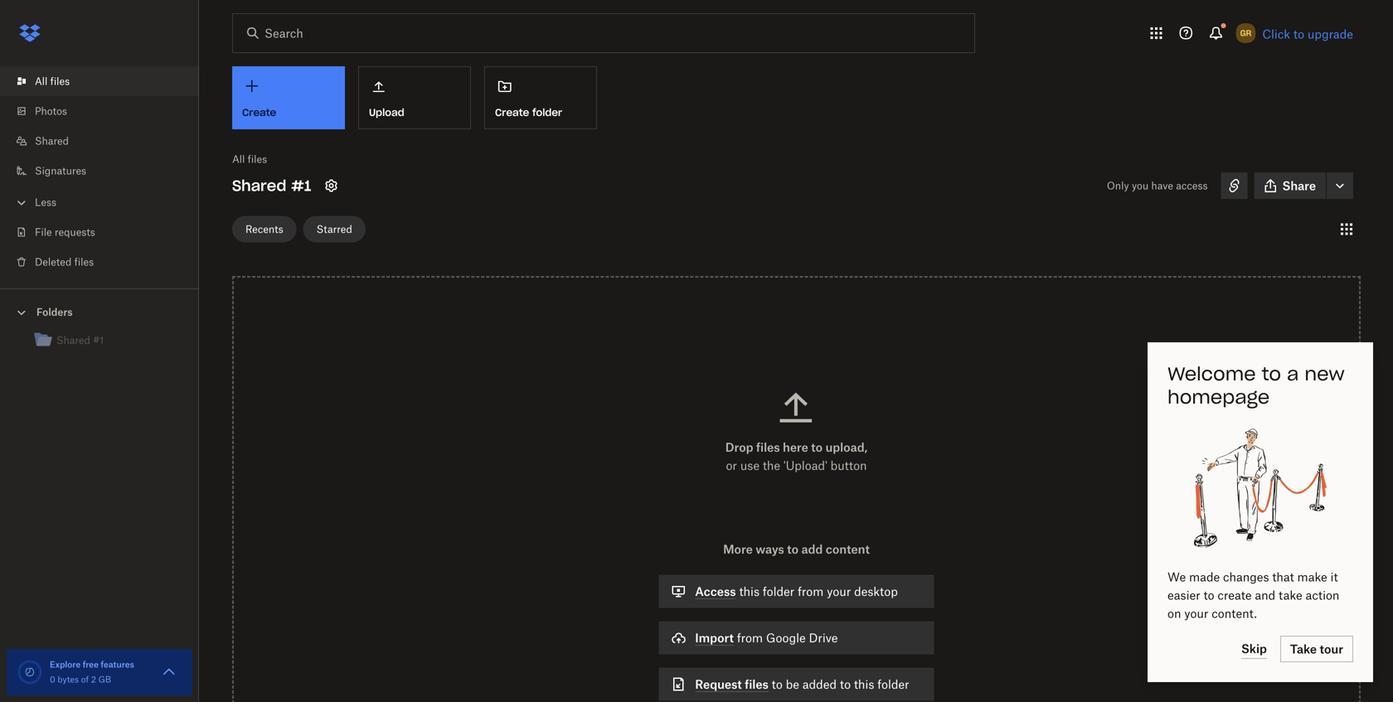 Task type: vqa. For each thing, say whether or not it's contained in the screenshot.


Task type: locate. For each thing, give the bounding box(es) containing it.
gb
[[98, 675, 111, 685]]

recents button
[[232, 216, 297, 243]]

create
[[495, 106, 529, 119], [242, 106, 276, 119]]

1 horizontal spatial this
[[854, 678, 875, 692]]

your left the desktop
[[827, 585, 851, 599]]

0 vertical spatial this
[[739, 585, 760, 599]]

0 vertical spatial your
[[827, 585, 851, 599]]

from right import
[[737, 631, 763, 645]]

signatures
[[35, 165, 86, 177]]

be
[[786, 678, 800, 692]]

files
[[50, 75, 70, 88], [248, 153, 267, 165], [74, 256, 94, 268], [756, 440, 780, 455], [745, 678, 769, 692]]

create folder
[[495, 106, 562, 119]]

take
[[1279, 589, 1303, 603]]

your
[[827, 585, 851, 599], [1185, 607, 1209, 621]]

1 vertical spatial shared
[[232, 176, 287, 195]]

homepage
[[1168, 386, 1270, 409]]

take tour
[[1291, 642, 1344, 657]]

file
[[35, 226, 52, 238]]

1 vertical spatial this
[[854, 678, 875, 692]]

0 vertical spatial all
[[35, 75, 48, 88]]

create for create folder
[[495, 106, 529, 119]]

shared down the 'photos'
[[35, 135, 69, 147]]

files left the 'be'
[[745, 678, 769, 692]]

1 horizontal spatial your
[[1185, 607, 1209, 621]]

all files link up shared link
[[13, 66, 199, 96]]

dialog image. image
[[1194, 422, 1327, 555]]

to right added
[[840, 678, 851, 692]]

1 vertical spatial all files
[[232, 153, 267, 165]]

0 horizontal spatial your
[[827, 585, 851, 599]]

upgrade
[[1308, 27, 1354, 41]]

deleted files link
[[13, 247, 199, 277]]

button
[[831, 459, 867, 473]]

2 horizontal spatial folder
[[878, 678, 910, 692]]

content
[[826, 542, 870, 557]]

create inside button
[[495, 106, 529, 119]]

to down made
[[1204, 589, 1215, 603]]

1 horizontal spatial all files link
[[232, 151, 267, 168]]

to right here
[[811, 440, 823, 455]]

1 horizontal spatial all files
[[232, 153, 267, 165]]

all files up shared #1
[[232, 153, 267, 165]]

this
[[739, 585, 760, 599], [854, 678, 875, 692]]

have
[[1152, 180, 1174, 192]]

desktop
[[854, 585, 898, 599]]

0 horizontal spatial folder
[[533, 106, 562, 119]]

from down add
[[798, 585, 824, 599]]

drive
[[809, 631, 838, 645]]

all files up the 'photos'
[[35, 75, 70, 88]]

'upload'
[[784, 459, 828, 473]]

changes
[[1224, 570, 1270, 584]]

and
[[1255, 589, 1276, 603]]

free
[[83, 660, 99, 670]]

to
[[1294, 27, 1305, 41], [1262, 362, 1282, 386], [811, 440, 823, 455], [787, 542, 799, 557], [1204, 589, 1215, 603], [772, 678, 783, 692], [840, 678, 851, 692]]

click
[[1263, 27, 1291, 41]]

0 horizontal spatial from
[[737, 631, 763, 645]]

1 horizontal spatial all
[[232, 153, 245, 165]]

we
[[1168, 570, 1186, 584]]

0 vertical spatial folder
[[533, 106, 562, 119]]

tour
[[1320, 642, 1344, 657]]

files up shared #1
[[248, 153, 267, 165]]

0 horizontal spatial shared
[[35, 135, 69, 147]]

1 horizontal spatial from
[[798, 585, 824, 599]]

shared
[[35, 135, 69, 147], [232, 176, 287, 195]]

this right added
[[854, 678, 875, 692]]

a
[[1287, 362, 1299, 386]]

all files link up shared #1
[[232, 151, 267, 168]]

to inside drop files here to upload, or use the 'upload' button
[[811, 440, 823, 455]]

all files link
[[13, 66, 199, 96], [232, 151, 267, 168]]

1 horizontal spatial shared
[[232, 176, 287, 195]]

more ways to add content
[[723, 542, 870, 557]]

all files inside list item
[[35, 75, 70, 88]]

more
[[723, 542, 753, 557]]

0 vertical spatial all files
[[35, 75, 70, 88]]

this right the access
[[739, 585, 760, 599]]

share button
[[1255, 173, 1326, 199]]

to left a
[[1262, 362, 1282, 386]]

1 vertical spatial all
[[232, 153, 245, 165]]

folder
[[533, 106, 562, 119], [763, 585, 795, 599], [878, 678, 910, 692]]

0 vertical spatial all files link
[[13, 66, 199, 96]]

take tour button
[[1281, 636, 1354, 663]]

your inside we made changes that make it easier to create and take action on your content.
[[1185, 607, 1209, 621]]

files up the
[[756, 440, 780, 455]]

1 horizontal spatial folder
[[763, 585, 795, 599]]

made
[[1190, 570, 1220, 584]]

files inside "more ways to add content" element
[[745, 678, 769, 692]]

0 horizontal spatial all
[[35, 75, 48, 88]]

list
[[0, 56, 199, 289]]

0 vertical spatial from
[[798, 585, 824, 599]]

all up shared #1
[[232, 153, 245, 165]]

all
[[35, 75, 48, 88], [232, 153, 245, 165]]

all files
[[35, 75, 70, 88], [232, 153, 267, 165]]

to left the 'be'
[[772, 678, 783, 692]]

0 horizontal spatial create
[[242, 106, 276, 119]]

1 horizontal spatial create
[[495, 106, 529, 119]]

to left add
[[787, 542, 799, 557]]

to inside "welcome to a new homepage"
[[1262, 362, 1282, 386]]

click to upgrade link
[[1263, 27, 1354, 41]]

folder settings image
[[321, 176, 341, 196]]

Search in folder "Dropbox" text field
[[265, 24, 941, 42]]

file requests link
[[13, 217, 199, 247]]

your inside "more ways to add content" element
[[827, 585, 851, 599]]

features
[[101, 660, 134, 670]]

upload,
[[826, 440, 868, 455]]

to inside we made changes that make it easier to create and take action on your content.
[[1204, 589, 1215, 603]]

added
[[803, 678, 837, 692]]

create for create
[[242, 106, 276, 119]]

your right on
[[1185, 607, 1209, 621]]

photos
[[35, 105, 67, 117]]

all up the 'photos'
[[35, 75, 48, 88]]

shared inside shared link
[[35, 135, 69, 147]]

or
[[726, 459, 737, 473]]

to right click
[[1294, 27, 1305, 41]]

0 vertical spatial shared
[[35, 135, 69, 147]]

create inside popup button
[[242, 106, 276, 119]]

ways
[[756, 542, 785, 557]]

folder inside create folder button
[[533, 106, 562, 119]]

drop files here to upload, or use the 'upload' button
[[726, 440, 868, 473]]

google
[[766, 631, 806, 645]]

shared left #1
[[232, 176, 287, 195]]

0 horizontal spatial all files
[[35, 75, 70, 88]]

1 vertical spatial your
[[1185, 607, 1209, 621]]

here
[[783, 440, 809, 455]]

from
[[798, 585, 824, 599], [737, 631, 763, 645]]

0 horizontal spatial this
[[739, 585, 760, 599]]

click to upgrade
[[1263, 27, 1354, 41]]

upload button
[[358, 66, 471, 129]]

2 vertical spatial folder
[[878, 678, 910, 692]]

files up the 'photos'
[[50, 75, 70, 88]]

request
[[695, 678, 742, 692]]



Task type: describe. For each thing, give the bounding box(es) containing it.
less
[[35, 196, 56, 209]]

access
[[695, 585, 736, 599]]

files inside list item
[[50, 75, 70, 88]]

shared #1
[[232, 176, 311, 195]]

the
[[763, 459, 781, 473]]

files right deleted in the top left of the page
[[74, 256, 94, 268]]

it
[[1331, 570, 1338, 584]]

shared for shared
[[35, 135, 69, 147]]

create
[[1218, 589, 1252, 603]]

only you have access
[[1107, 180, 1208, 192]]

bytes
[[58, 675, 79, 685]]

new
[[1305, 362, 1345, 386]]

drop
[[726, 440, 754, 455]]

of
[[81, 675, 89, 685]]

2
[[91, 675, 96, 685]]

you
[[1132, 180, 1149, 192]]

recents
[[246, 223, 283, 236]]

file requests
[[35, 226, 95, 238]]

on
[[1168, 607, 1182, 621]]

1 vertical spatial all files link
[[232, 151, 267, 168]]

deleted
[[35, 256, 72, 268]]

#1
[[291, 176, 311, 195]]

we made changes that make it easier to create and take action on your content.
[[1168, 570, 1340, 621]]

welcome
[[1168, 362, 1256, 386]]

starred
[[317, 223, 352, 236]]

import
[[695, 631, 734, 645]]

more ways to add content element
[[656, 540, 938, 703]]

make
[[1298, 570, 1328, 584]]

folders button
[[0, 299, 199, 324]]

share
[[1283, 179, 1316, 193]]

upload
[[369, 106, 404, 119]]

explore free features 0 bytes of 2 gb
[[50, 660, 134, 685]]

shared link
[[13, 126, 199, 156]]

explore
[[50, 660, 81, 670]]

requests
[[55, 226, 95, 238]]

all inside list item
[[35, 75, 48, 88]]

use
[[740, 459, 760, 473]]

deleted files
[[35, 256, 94, 268]]

folders
[[36, 306, 73, 319]]

1 vertical spatial folder
[[763, 585, 795, 599]]

0 horizontal spatial all files link
[[13, 66, 199, 96]]

action
[[1306, 589, 1340, 603]]

request files to be added to this folder
[[695, 678, 910, 692]]

access
[[1176, 180, 1208, 192]]

access this folder from your desktop
[[695, 585, 898, 599]]

welcome to a new homepage
[[1168, 362, 1345, 409]]

gr button
[[1233, 20, 1260, 46]]

dropbox image
[[13, 17, 46, 50]]

signatures link
[[13, 156, 199, 186]]

quota usage element
[[17, 659, 43, 686]]

skip
[[1242, 642, 1267, 656]]

all files list item
[[0, 66, 199, 96]]

photos link
[[13, 96, 199, 126]]

that
[[1273, 570, 1295, 584]]

shared for shared #1
[[232, 176, 287, 195]]

content.
[[1212, 607, 1257, 621]]

0
[[50, 675, 55, 685]]

take
[[1291, 642, 1317, 657]]

files inside drop files here to upload, or use the 'upload' button
[[756, 440, 780, 455]]

list containing all files
[[0, 56, 199, 289]]

create folder button
[[484, 66, 597, 129]]

easier
[[1168, 589, 1201, 603]]

import from google drive
[[695, 631, 838, 645]]

create button
[[232, 66, 345, 129]]

less image
[[13, 195, 30, 211]]

add
[[802, 542, 823, 557]]

only
[[1107, 180, 1129, 192]]

starred button
[[303, 216, 366, 243]]

gr
[[1241, 28, 1252, 38]]

1 vertical spatial from
[[737, 631, 763, 645]]

skip button
[[1242, 640, 1267, 659]]



